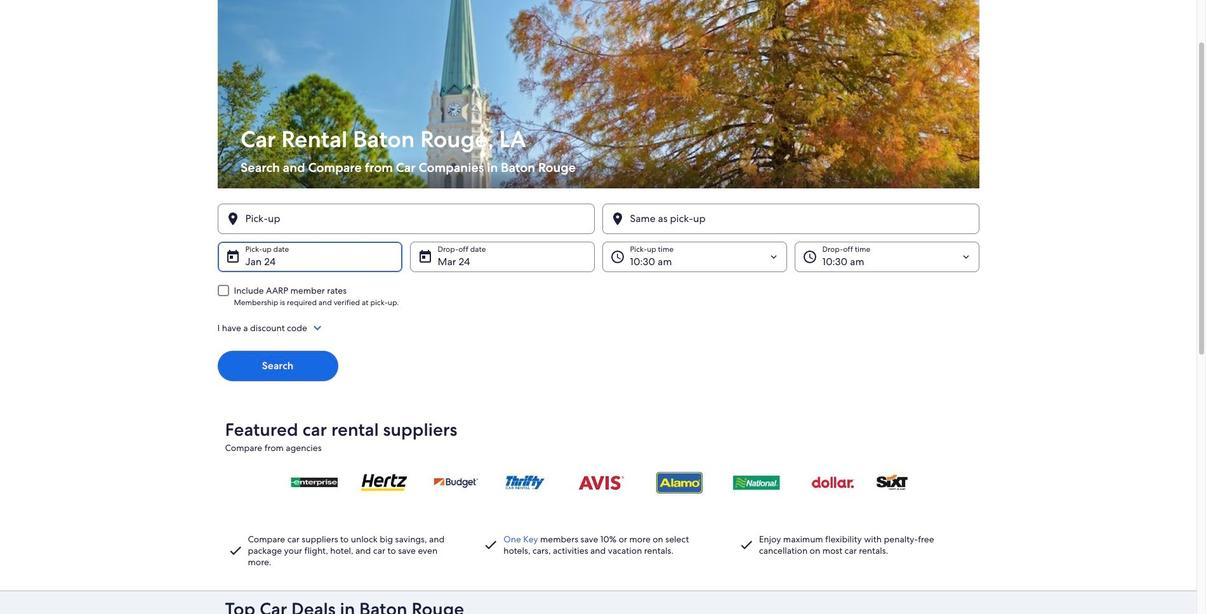 Task type: describe. For each thing, give the bounding box(es) containing it.
breadcrumbs region
[[0, 0, 1197, 591]]



Task type: locate. For each thing, give the bounding box(es) containing it.
car suppliers logo image
[[225, 459, 972, 506]]



Task type: vqa. For each thing, say whether or not it's contained in the screenshot.
Breadcrumbs region
yes



